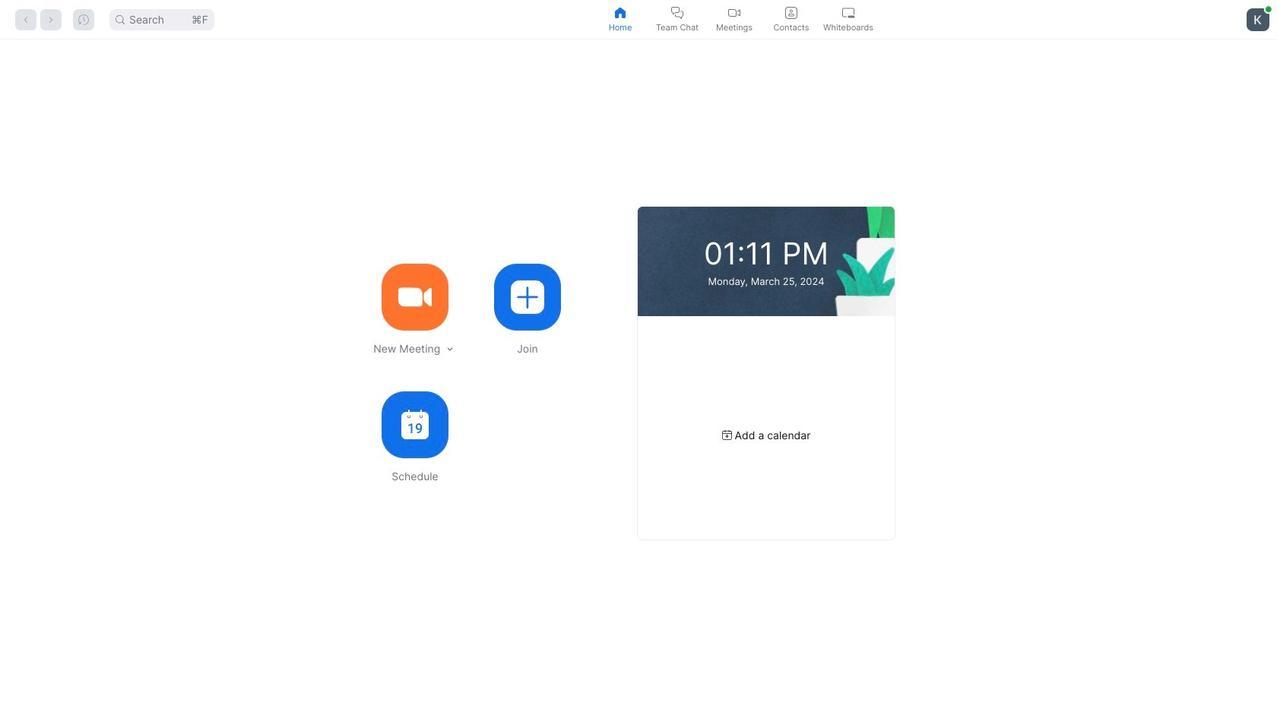 Task type: locate. For each thing, give the bounding box(es) containing it.
magnifier image
[[116, 15, 125, 24]]

plus squircle image
[[511, 280, 544, 314]]

team chat image
[[671, 6, 684, 19]]

calendar add calendar image
[[722, 430, 732, 440]]

whiteboard small image
[[842, 6, 855, 19], [842, 6, 855, 19]]

plus squircle image
[[511, 280, 544, 314]]

profile contact image
[[785, 6, 798, 19], [785, 6, 798, 19]]

schedule image
[[401, 410, 429, 439]]

video on image
[[728, 6, 741, 19], [728, 6, 741, 19]]

online image
[[1266, 6, 1272, 12]]

tab panel
[[0, 40, 1277, 706]]

tab list
[[592, 0, 877, 39]]

home small image
[[614, 6, 627, 19], [614, 6, 627, 19]]

chevron down small image
[[445, 344, 455, 354]]



Task type: describe. For each thing, give the bounding box(es) containing it.
calendar add calendar image
[[722, 430, 732, 440]]

chevron down small image
[[445, 344, 455, 354]]

video camera on image
[[398, 280, 432, 314]]

online image
[[1266, 6, 1272, 12]]

magnifier image
[[116, 15, 125, 24]]

video camera on image
[[398, 280, 432, 314]]

team chat image
[[671, 6, 684, 19]]



Task type: vqa. For each thing, say whether or not it's contained in the screenshot.
tab list
yes



